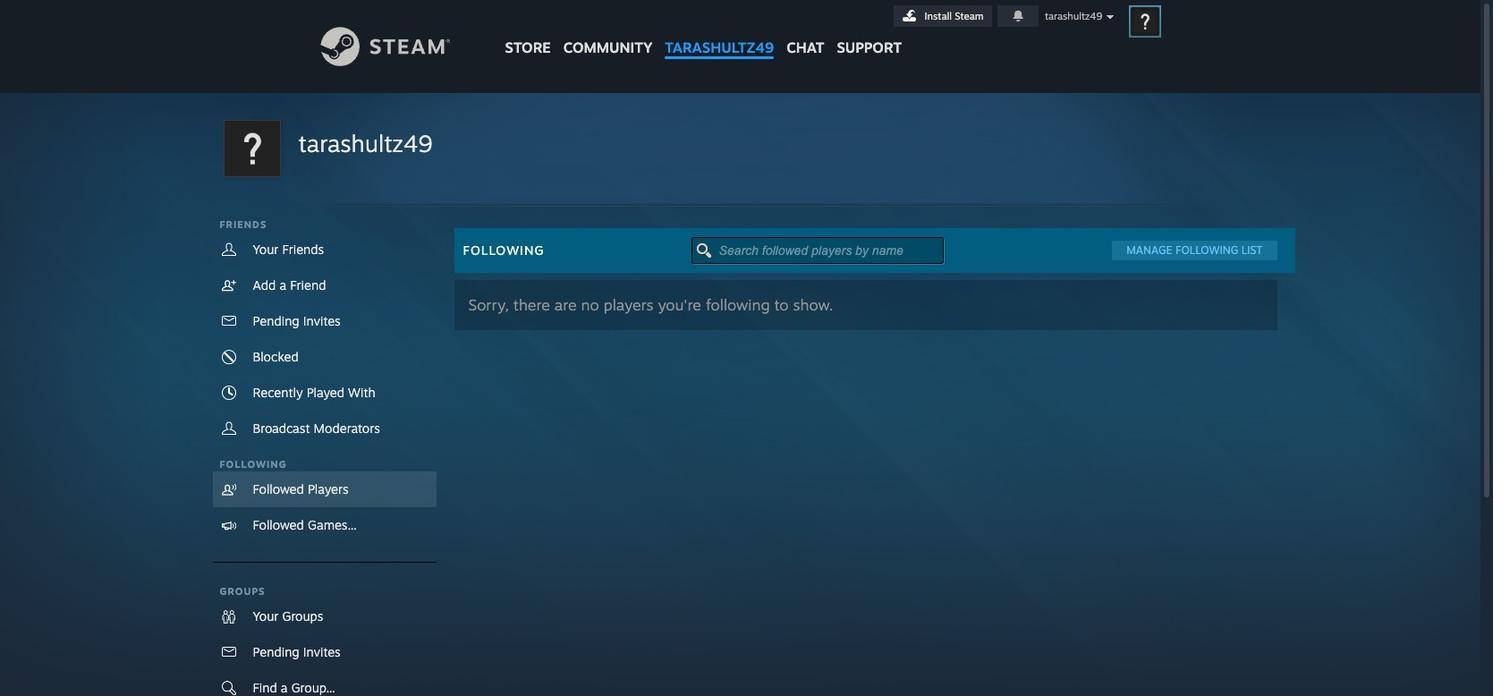 Task type: describe. For each thing, give the bounding box(es) containing it.
groups inside the your groups link
[[282, 608, 323, 624]]

find a group...
[[253, 680, 335, 695]]

recently
[[253, 385, 303, 400]]

2 pending invites link from the top
[[212, 634, 436, 670]]

broadcast
[[253, 420, 310, 436]]

0 horizontal spatial tarashultz49
[[298, 129, 433, 157]]

1 pending invites link from the top
[[212, 303, 436, 339]]

list
[[1241, 243, 1263, 257]]

install steam link
[[893, 5, 992, 27]]

blocked
[[253, 349, 299, 364]]

recently played with link
[[212, 375, 436, 411]]

1 horizontal spatial tarashultz49
[[665, 38, 774, 56]]

1 vertical spatial following
[[220, 458, 287, 471]]

are
[[554, 295, 577, 314]]

install steam
[[925, 10, 984, 22]]

steam
[[955, 10, 984, 22]]

your friends
[[253, 242, 324, 257]]

find a group... link
[[212, 670, 436, 696]]

moderators
[[314, 420, 380, 436]]

followed games...
[[253, 517, 357, 532]]

to
[[774, 295, 789, 314]]

1 horizontal spatial tarashultz49 link
[[659, 0, 780, 65]]

there
[[513, 295, 550, 314]]

no
[[581, 295, 599, 314]]

manage
[[1127, 243, 1173, 257]]

1 vertical spatial friends
[[282, 242, 324, 257]]

a for find
[[281, 680, 288, 695]]

add a friend
[[253, 277, 326, 293]]

Search followed players by name text field
[[691, 237, 943, 264]]

1 vertical spatial tarashultz49 link
[[298, 127, 433, 160]]

chat
[[787, 38, 824, 56]]

a for add
[[280, 277, 286, 293]]

add a friend link
[[212, 267, 436, 303]]

2 horizontal spatial tarashultz49
[[1045, 10, 1102, 22]]

players
[[604, 295, 654, 314]]

pending for second pending invites link from the bottom
[[253, 313, 299, 328]]

your groups
[[253, 608, 323, 624]]

chat link
[[780, 0, 831, 61]]

sorry,
[[468, 295, 509, 314]]

followed players
[[253, 481, 348, 497]]

your friends link
[[212, 232, 436, 267]]

broadcast moderators
[[253, 420, 380, 436]]

show.
[[793, 295, 833, 314]]

followed for followed players
[[253, 481, 304, 497]]

games...
[[308, 517, 357, 532]]



Task type: vqa. For each thing, say whether or not it's contained in the screenshot.
an
no



Task type: locate. For each thing, give the bounding box(es) containing it.
1 horizontal spatial following
[[1176, 243, 1238, 257]]

pending invites up find a group...
[[253, 644, 341, 659]]

0 horizontal spatial tarashultz49 link
[[298, 127, 433, 160]]

blocked link
[[212, 339, 436, 375]]

pending invites link down friend
[[212, 303, 436, 339]]

1 your from the top
[[253, 242, 279, 257]]

1 vertical spatial following
[[706, 295, 770, 314]]

1 horizontal spatial groups
[[282, 608, 323, 624]]

0 vertical spatial following
[[1176, 243, 1238, 257]]

1 horizontal spatial following
[[463, 242, 544, 258]]

following up sorry,
[[463, 242, 544, 258]]

manage following list button
[[1112, 241, 1277, 260]]

your
[[253, 242, 279, 257], [253, 608, 279, 624]]

1 vertical spatial pending
[[253, 644, 299, 659]]

1 vertical spatial tarashultz49
[[665, 38, 774, 56]]

0 vertical spatial tarashultz49 link
[[659, 0, 780, 65]]

following
[[463, 242, 544, 258], [220, 458, 287, 471]]

0 vertical spatial your
[[253, 242, 279, 257]]

your up add
[[253, 242, 279, 257]]

pending invites
[[253, 313, 341, 328], [253, 644, 341, 659]]

support
[[837, 38, 902, 56]]

following left list
[[1176, 243, 1238, 257]]

1 vertical spatial pending invites link
[[212, 634, 436, 670]]

broadcast moderators link
[[212, 411, 436, 446]]

your up find
[[253, 608, 279, 624]]

followed games... link
[[212, 507, 436, 543]]

0 vertical spatial groups
[[220, 585, 265, 598]]

0 vertical spatial invites
[[303, 313, 341, 328]]

players
[[308, 481, 348, 497]]

1 invites from the top
[[303, 313, 341, 328]]

1 horizontal spatial friends
[[282, 242, 324, 257]]

your groups link
[[212, 599, 436, 634]]

0 vertical spatial pending invites link
[[212, 303, 436, 339]]

following down broadcast
[[220, 458, 287, 471]]

groups up the your groups
[[220, 585, 265, 598]]

1 vertical spatial your
[[253, 608, 279, 624]]

a right find
[[281, 680, 288, 695]]

following left to
[[706, 295, 770, 314]]

friends up 'your friends'
[[220, 218, 267, 231]]

1 vertical spatial invites
[[303, 644, 341, 659]]

following inside button
[[1176, 243, 1238, 257]]

1 vertical spatial a
[[281, 680, 288, 695]]

community link
[[557, 0, 659, 65]]

groups
[[220, 585, 265, 598], [282, 608, 323, 624]]

1 vertical spatial groups
[[282, 608, 323, 624]]

group...
[[291, 680, 335, 695]]

manage following list
[[1127, 243, 1263, 257]]

1 pending invites from the top
[[253, 313, 341, 328]]

community
[[563, 38, 653, 56]]

tarashultz49
[[1045, 10, 1102, 22], [665, 38, 774, 56], [298, 129, 433, 157]]

pending invites for first pending invites link from the bottom of the page
[[253, 644, 341, 659]]

support link
[[831, 0, 908, 61]]

0 vertical spatial followed
[[253, 481, 304, 497]]

2 invites from the top
[[303, 644, 341, 659]]

0 vertical spatial tarashultz49
[[1045, 10, 1102, 22]]

0 vertical spatial pending invites
[[253, 313, 341, 328]]

friends up friend
[[282, 242, 324, 257]]

2 your from the top
[[253, 608, 279, 624]]

recently played with
[[253, 385, 375, 400]]

2 vertical spatial tarashultz49
[[298, 129, 433, 157]]

2 followed from the top
[[253, 517, 304, 532]]

pending for first pending invites link from the bottom of the page
[[253, 644, 299, 659]]

tarashultz49 link
[[659, 0, 780, 65], [298, 127, 433, 160]]

pending invites link
[[212, 303, 436, 339], [212, 634, 436, 670]]

find
[[253, 680, 277, 695]]

followed up followed games...
[[253, 481, 304, 497]]

invites
[[303, 313, 341, 328], [303, 644, 341, 659]]

store link
[[499, 0, 557, 65]]

invites down add a friend link
[[303, 313, 341, 328]]

0 vertical spatial following
[[463, 242, 544, 258]]

0 horizontal spatial following
[[220, 458, 287, 471]]

pending invites link up group...
[[212, 634, 436, 670]]

played
[[307, 385, 344, 400]]

your for your groups
[[253, 608, 279, 624]]

groups up find a group... link
[[282, 608, 323, 624]]

a
[[280, 277, 286, 293], [281, 680, 288, 695]]

2 pending from the top
[[253, 644, 299, 659]]

pending
[[253, 313, 299, 328], [253, 644, 299, 659]]

store
[[505, 38, 551, 56]]

0 vertical spatial friends
[[220, 218, 267, 231]]

with
[[348, 385, 375, 400]]

friend
[[290, 277, 326, 293]]

followed for followed games...
[[253, 517, 304, 532]]

you're
[[658, 295, 701, 314]]

0 horizontal spatial following
[[706, 295, 770, 314]]

invites up find a group... link
[[303, 644, 341, 659]]

0 horizontal spatial groups
[[220, 585, 265, 598]]

1 followed from the top
[[253, 481, 304, 497]]

following
[[1176, 243, 1238, 257], [706, 295, 770, 314]]

pending up "blocked"
[[253, 313, 299, 328]]

friends
[[220, 218, 267, 231], [282, 242, 324, 257]]

invites for first pending invites link from the bottom of the page
[[303, 644, 341, 659]]

0 vertical spatial pending
[[253, 313, 299, 328]]

1 vertical spatial pending invites
[[253, 644, 341, 659]]

0 vertical spatial a
[[280, 277, 286, 293]]

followed
[[253, 481, 304, 497], [253, 517, 304, 532]]

sorry, there are no players you're following to show.
[[468, 295, 833, 314]]

1 pending from the top
[[253, 313, 299, 328]]

invites for second pending invites link from the bottom
[[303, 313, 341, 328]]

your for your friends
[[253, 242, 279, 257]]

pending invites for second pending invites link from the bottom
[[253, 313, 341, 328]]

pending up find
[[253, 644, 299, 659]]

1 vertical spatial followed
[[253, 517, 304, 532]]

followed players link
[[212, 471, 436, 507]]

followed down followed players
[[253, 517, 304, 532]]

2 pending invites from the top
[[253, 644, 341, 659]]

pending invites down add a friend
[[253, 313, 341, 328]]

0 horizontal spatial friends
[[220, 218, 267, 231]]

a right add
[[280, 277, 286, 293]]

install
[[925, 10, 952, 22]]

add
[[253, 277, 276, 293]]



